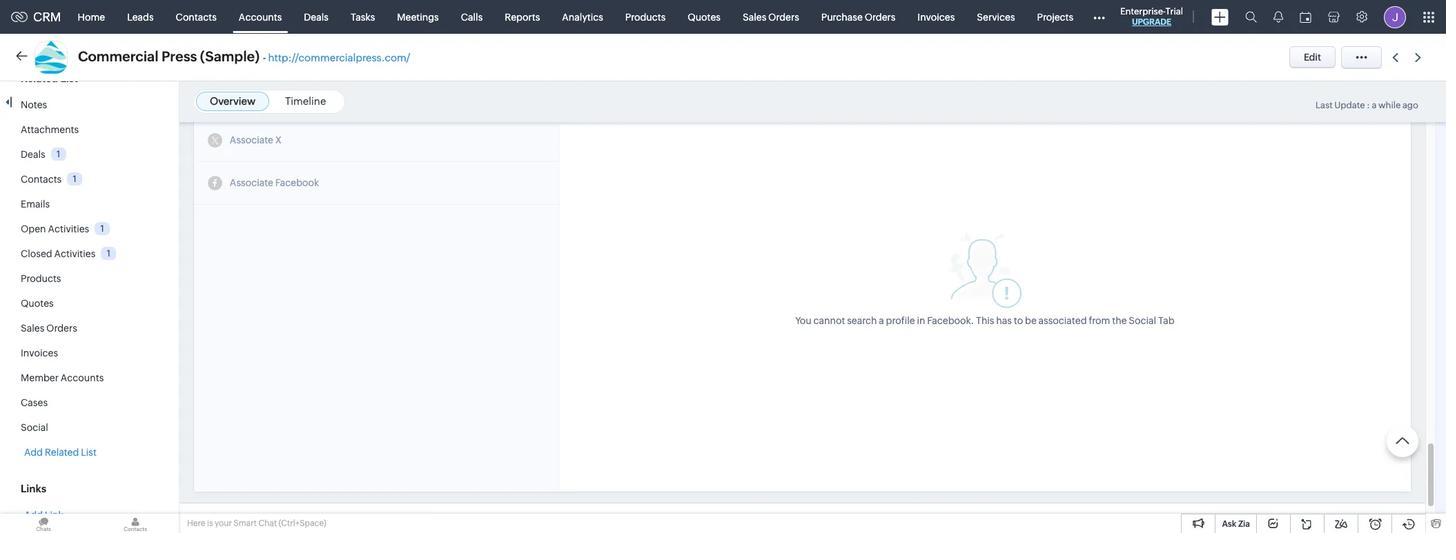 Task type: vqa. For each thing, say whether or not it's contained in the screenshot.
Printing to the middle
no



Task type: describe. For each thing, give the bounding box(es) containing it.
to
[[1014, 315, 1024, 326]]

associate for facebook
[[230, 178, 273, 189]]

0 horizontal spatial quotes
[[21, 298, 54, 309]]

signals element
[[1266, 0, 1292, 34]]

social link
[[21, 423, 48, 434]]

related list
[[21, 73, 80, 84]]

1 vertical spatial sales orders link
[[21, 323, 77, 334]]

deals inside 'link'
[[304, 11, 329, 22]]

0 vertical spatial sales
[[743, 11, 767, 22]]

x
[[275, 135, 282, 146]]

0 horizontal spatial sales orders
[[21, 323, 77, 334]]

accounts inside accounts 'link'
[[239, 11, 282, 22]]

associate x
[[230, 135, 282, 146]]

projects
[[1038, 11, 1074, 22]]

0 horizontal spatial deals
[[21, 149, 45, 160]]

1 for deals
[[57, 149, 60, 159]]

enterprise-
[[1121, 6, 1166, 17]]

1 horizontal spatial contacts link
[[165, 0, 228, 33]]

closed activities link
[[21, 249, 96, 260]]

notes link
[[21, 99, 47, 110]]

ago
[[1403, 100, 1419, 110]]

1 horizontal spatial products
[[626, 11, 666, 22]]

edit button
[[1290, 46, 1336, 68]]

upgrade
[[1132, 17, 1172, 27]]

1 vertical spatial products link
[[21, 273, 61, 285]]

add for add related list
[[24, 447, 43, 459]]

timeline
[[285, 95, 326, 107]]

commercial press (sample) - http://commercialpress.com/
[[78, 48, 410, 64]]

update
[[1335, 100, 1366, 110]]

a for profile
[[879, 315, 884, 326]]

closed
[[21, 249, 52, 260]]

last update : a while ago
[[1316, 100, 1419, 110]]

search image
[[1246, 11, 1258, 23]]

in
[[917, 315, 926, 326]]

1 horizontal spatial products link
[[614, 0, 677, 33]]

links
[[21, 483, 46, 495]]

edit
[[1304, 52, 1322, 63]]

reports
[[505, 11, 540, 22]]

0 horizontal spatial orders
[[46, 323, 77, 334]]

has
[[997, 315, 1012, 326]]

0 vertical spatial invoices
[[918, 11, 955, 22]]

1 for contacts
[[73, 174, 77, 184]]

orders for purchase orders "link"
[[865, 11, 896, 22]]

cases link
[[21, 398, 48, 409]]

purchase orders
[[822, 11, 896, 22]]

(ctrl+space)
[[279, 519, 326, 529]]

profile
[[886, 315, 915, 326]]

services
[[977, 11, 1016, 22]]

closed activities
[[21, 249, 96, 260]]

0 vertical spatial related
[[21, 73, 58, 84]]

timeline link
[[285, 95, 326, 107]]

0 horizontal spatial products
[[21, 273, 61, 285]]

emails link
[[21, 199, 50, 210]]

leads link
[[116, 0, 165, 33]]

0 vertical spatial sales orders
[[743, 11, 800, 22]]

purchase orders link
[[811, 0, 907, 33]]

0 vertical spatial contacts
[[176, 11, 217, 22]]

last
[[1316, 100, 1333, 110]]

chat
[[259, 519, 277, 529]]

attachments
[[21, 124, 79, 135]]

1 horizontal spatial quotes link
[[677, 0, 732, 33]]

you
[[796, 315, 812, 326]]

http://commercialpress.com/
[[268, 52, 410, 64]]

ask zia
[[1223, 520, 1251, 530]]

calls
[[461, 11, 483, 22]]

smart
[[234, 519, 257, 529]]

add link
[[24, 510, 63, 521]]

1 vertical spatial contacts
[[21, 174, 62, 185]]

associated
[[1039, 315, 1087, 326]]

overview
[[210, 95, 256, 107]]

create menu image
[[1212, 9, 1229, 25]]

purchase
[[822, 11, 863, 22]]

member accounts
[[21, 373, 104, 384]]

orders for topmost sales orders link
[[769, 11, 800, 22]]

(sample)
[[200, 48, 260, 64]]

1 vertical spatial deals link
[[21, 149, 45, 160]]

http://commercialpress.com/ link
[[268, 52, 410, 64]]

member accounts link
[[21, 373, 104, 384]]

1 horizontal spatial list
[[81, 447, 97, 459]]

open activities link
[[21, 224, 89, 235]]

commercial
[[78, 48, 159, 64]]

1 vertical spatial related
[[45, 447, 79, 459]]

reports link
[[494, 0, 551, 33]]

tasks link
[[340, 0, 386, 33]]

home link
[[67, 0, 116, 33]]

analytics
[[562, 11, 603, 22]]

this
[[976, 315, 995, 326]]

chats image
[[0, 514, 87, 534]]



Task type: locate. For each thing, give the bounding box(es) containing it.
add
[[24, 447, 43, 459], [24, 510, 43, 521]]

accounts right the member
[[61, 373, 104, 384]]

1 vertical spatial quotes link
[[21, 298, 54, 309]]

products down closed
[[21, 273, 61, 285]]

tab
[[1159, 315, 1175, 326]]

1 for open activities
[[101, 224, 104, 234]]

overview link
[[210, 95, 256, 107]]

cannot
[[814, 315, 845, 326]]

quotes
[[688, 11, 721, 22], [21, 298, 54, 309]]

add left link
[[24, 510, 43, 521]]

0 vertical spatial associate
[[230, 135, 273, 146]]

associate down associate x
[[230, 178, 273, 189]]

a
[[1372, 100, 1377, 110], [879, 315, 884, 326]]

activities for open activities
[[48, 224, 89, 235]]

previous record image
[[1393, 53, 1399, 62]]

0 horizontal spatial contacts link
[[21, 174, 62, 185]]

emails
[[21, 199, 50, 210]]

deals link left tasks
[[293, 0, 340, 33]]

deals down attachments link
[[21, 149, 45, 160]]

analytics link
[[551, 0, 614, 33]]

deals
[[304, 11, 329, 22], [21, 149, 45, 160]]

contacts up press
[[176, 11, 217, 22]]

sales orders link
[[732, 0, 811, 33], [21, 323, 77, 334]]

0 vertical spatial facebook
[[275, 178, 319, 189]]

attachments link
[[21, 124, 79, 135]]

invoices
[[918, 11, 955, 22], [21, 348, 58, 359]]

0 vertical spatial sales orders link
[[732, 0, 811, 33]]

1 horizontal spatial sales orders
[[743, 11, 800, 22]]

accounts link
[[228, 0, 293, 33]]

add down social link
[[24, 447, 43, 459]]

0 horizontal spatial facebook
[[275, 178, 319, 189]]

associate for x
[[230, 135, 273, 146]]

associate left x
[[230, 135, 273, 146]]

accounts up -
[[239, 11, 282, 22]]

invoices link left services
[[907, 0, 966, 33]]

0 horizontal spatial invoices link
[[21, 348, 58, 359]]

0 horizontal spatial a
[[879, 315, 884, 326]]

invoices up the member
[[21, 348, 58, 359]]

0 vertical spatial quotes
[[688, 11, 721, 22]]

1 for closed activities
[[107, 248, 110, 259]]

1 vertical spatial add
[[24, 510, 43, 521]]

0 vertical spatial quotes link
[[677, 0, 732, 33]]

add related list
[[24, 447, 97, 459]]

1 horizontal spatial orders
[[769, 11, 800, 22]]

search
[[847, 315, 877, 326]]

ask
[[1223, 520, 1237, 530]]

1 horizontal spatial a
[[1372, 100, 1377, 110]]

products link down closed
[[21, 273, 61, 285]]

1 horizontal spatial invoices link
[[907, 0, 966, 33]]

1 vertical spatial facebook
[[928, 315, 971, 326]]

contacts up emails at the left of page
[[21, 174, 62, 185]]

calendar image
[[1300, 11, 1312, 22]]

2 horizontal spatial orders
[[865, 11, 896, 22]]

tasks
[[351, 11, 375, 22]]

1 horizontal spatial quotes
[[688, 11, 721, 22]]

0 vertical spatial deals link
[[293, 0, 340, 33]]

0 vertical spatial deals
[[304, 11, 329, 22]]

social down cases
[[21, 423, 48, 434]]

the
[[1113, 315, 1127, 326]]

1 down attachments link
[[57, 149, 60, 159]]

1 horizontal spatial contacts
[[176, 11, 217, 22]]

1 vertical spatial quotes
[[21, 298, 54, 309]]

open activities
[[21, 224, 89, 235]]

0 vertical spatial add
[[24, 447, 43, 459]]

sales orders
[[743, 11, 800, 22], [21, 323, 77, 334]]

deals left tasks
[[304, 11, 329, 22]]

:
[[1368, 100, 1371, 110]]

0 horizontal spatial invoices
[[21, 348, 58, 359]]

1 vertical spatial invoices link
[[21, 348, 58, 359]]

products link right analytics
[[614, 0, 677, 33]]

0 vertical spatial products
[[626, 11, 666, 22]]

1 right open activities
[[101, 224, 104, 234]]

1 vertical spatial deals
[[21, 149, 45, 160]]

0 horizontal spatial sales orders link
[[21, 323, 77, 334]]

0 horizontal spatial sales
[[21, 323, 44, 334]]

related
[[21, 73, 58, 84], [45, 447, 79, 459]]

Other Modules field
[[1085, 6, 1115, 28]]

1 vertical spatial associate
[[230, 178, 273, 189]]

1 vertical spatial products
[[21, 273, 61, 285]]

1 horizontal spatial facebook
[[928, 315, 971, 326]]

a right :
[[1372, 100, 1377, 110]]

notes
[[21, 99, 47, 110]]

invoices link
[[907, 0, 966, 33], [21, 348, 58, 359]]

here
[[187, 519, 205, 529]]

be
[[1025, 315, 1037, 326]]

1 up open activities link
[[73, 174, 77, 184]]

1 horizontal spatial deals
[[304, 11, 329, 22]]

contacts image
[[92, 514, 179, 534]]

1 vertical spatial social
[[21, 423, 48, 434]]

quotes link
[[677, 0, 732, 33], [21, 298, 54, 309]]

while
[[1379, 100, 1401, 110]]

0 vertical spatial invoices link
[[907, 0, 966, 33]]

0 vertical spatial contacts link
[[165, 0, 228, 33]]

cases
[[21, 398, 48, 409]]

contacts link
[[165, 0, 228, 33], [21, 174, 62, 185]]

0 vertical spatial products link
[[614, 0, 677, 33]]

facebook down x
[[275, 178, 319, 189]]

your
[[215, 519, 232, 529]]

1 horizontal spatial accounts
[[239, 11, 282, 22]]

1 vertical spatial sales
[[21, 323, 44, 334]]

1 horizontal spatial invoices
[[918, 11, 955, 22]]

invoices link up the member
[[21, 348, 58, 359]]

sales
[[743, 11, 767, 22], [21, 323, 44, 334]]

deals link
[[293, 0, 340, 33], [21, 149, 45, 160]]

-
[[263, 52, 266, 64]]

zia
[[1239, 520, 1251, 530]]

profile element
[[1376, 0, 1415, 33]]

related down social link
[[45, 447, 79, 459]]

facebook
[[275, 178, 319, 189], [928, 315, 971, 326]]

orders right purchase
[[865, 11, 896, 22]]

0 horizontal spatial accounts
[[61, 373, 104, 384]]

0 vertical spatial a
[[1372, 100, 1377, 110]]

a for while
[[1372, 100, 1377, 110]]

1 vertical spatial contacts link
[[21, 174, 62, 185]]

enterprise-trial upgrade
[[1121, 6, 1184, 27]]

crm
[[33, 10, 61, 24]]

services link
[[966, 0, 1027, 33]]

1 associate from the top
[[230, 135, 273, 146]]

1 vertical spatial activities
[[54, 249, 96, 260]]

meetings link
[[386, 0, 450, 33]]

related up notes link
[[21, 73, 58, 84]]

trial
[[1166, 6, 1184, 17]]

associate facebook
[[230, 178, 319, 189]]

0 vertical spatial list
[[60, 73, 78, 84]]

orders left purchase
[[769, 11, 800, 22]]

open
[[21, 224, 46, 235]]

0 horizontal spatial products link
[[21, 273, 61, 285]]

contacts link up press
[[165, 0, 228, 33]]

1 horizontal spatial sales orders link
[[732, 0, 811, 33]]

projects link
[[1027, 0, 1085, 33]]

0 horizontal spatial list
[[60, 73, 78, 84]]

add for add link
[[24, 510, 43, 521]]

activities up "closed activities"
[[48, 224, 89, 235]]

calls link
[[450, 0, 494, 33]]

a left profile
[[879, 315, 884, 326]]

products link
[[614, 0, 677, 33], [21, 273, 61, 285]]

activities down open activities
[[54, 249, 96, 260]]

1 add from the top
[[24, 447, 43, 459]]

1 horizontal spatial sales
[[743, 11, 767, 22]]

contacts link up emails at the left of page
[[21, 174, 62, 185]]

0 horizontal spatial quotes link
[[21, 298, 54, 309]]

0 horizontal spatial social
[[21, 423, 48, 434]]

orders inside "link"
[[865, 11, 896, 22]]

meetings
[[397, 11, 439, 22]]

1 right closed activities link
[[107, 248, 110, 259]]

1 vertical spatial a
[[879, 315, 884, 326]]

next record image
[[1416, 53, 1425, 62]]

orders up the "member accounts" 'link'
[[46, 323, 77, 334]]

link
[[45, 510, 63, 521]]

1
[[57, 149, 60, 159], [73, 174, 77, 184], [101, 224, 104, 234], [107, 248, 110, 259]]

here is your smart chat (ctrl+space)
[[187, 519, 326, 529]]

press
[[162, 48, 197, 64]]

1 vertical spatial sales orders
[[21, 323, 77, 334]]

0 vertical spatial accounts
[[239, 11, 282, 22]]

activities for closed activities
[[54, 249, 96, 260]]

crm link
[[11, 10, 61, 24]]

associate
[[230, 135, 273, 146], [230, 178, 273, 189]]

1 vertical spatial accounts
[[61, 373, 104, 384]]

leads
[[127, 11, 154, 22]]

1 vertical spatial invoices
[[21, 348, 58, 359]]

deals link down attachments link
[[21, 149, 45, 160]]

2 add from the top
[[24, 510, 43, 521]]

home
[[78, 11, 105, 22]]

search element
[[1237, 0, 1266, 34]]

signals image
[[1274, 11, 1284, 23]]

contacts
[[176, 11, 217, 22], [21, 174, 62, 185]]

social right the
[[1129, 315, 1157, 326]]

profile image
[[1385, 6, 1407, 28]]

is
[[207, 519, 213, 529]]

0 horizontal spatial contacts
[[21, 174, 62, 185]]

1 horizontal spatial deals link
[[293, 0, 340, 33]]

products right analytics
[[626, 11, 666, 22]]

invoices left services
[[918, 11, 955, 22]]

member
[[21, 373, 59, 384]]

from
[[1089, 315, 1111, 326]]

2 associate from the top
[[230, 178, 273, 189]]

facebook right "in"
[[928, 315, 971, 326]]

1 horizontal spatial social
[[1129, 315, 1157, 326]]

you cannot search a profile in facebook . this has to be associated from the social tab
[[796, 315, 1175, 326]]

create menu element
[[1204, 0, 1237, 33]]

0 vertical spatial activities
[[48, 224, 89, 235]]

.
[[971, 315, 975, 326]]

0 horizontal spatial deals link
[[21, 149, 45, 160]]

0 vertical spatial social
[[1129, 315, 1157, 326]]

1 vertical spatial list
[[81, 447, 97, 459]]



